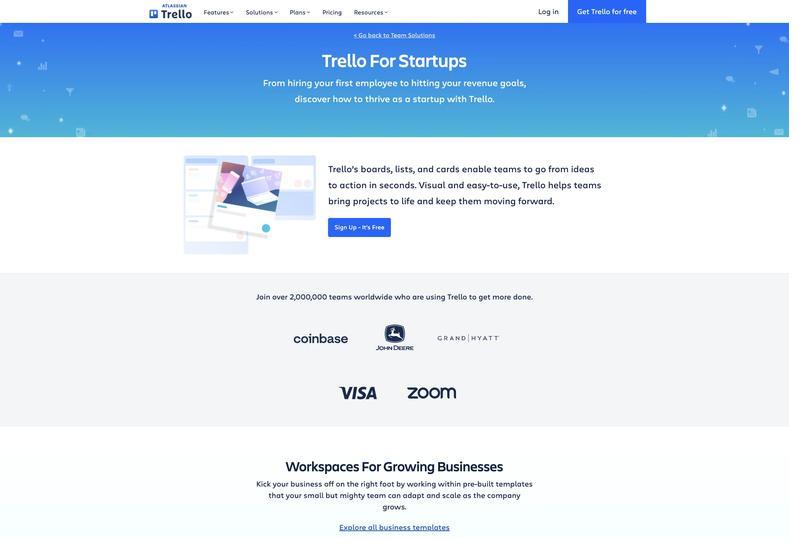 Task type: vqa. For each thing, say whether or not it's contained in the screenshot.
middle THE CARD
no



Task type: locate. For each thing, give the bounding box(es) containing it.
log
[[539, 6, 551, 16]]

the
[[347, 479, 359, 489], [474, 490, 486, 500]]

0 horizontal spatial as
[[393, 92, 403, 105]]

sign up - it's free
[[335, 223, 385, 231]]

from
[[549, 162, 569, 175]]

right
[[361, 479, 378, 489]]

grand hyatt logo image
[[438, 323, 500, 354]]

and
[[417, 162, 434, 175], [448, 178, 465, 191], [417, 194, 434, 207], [427, 490, 440, 500]]

for
[[370, 48, 396, 72], [362, 457, 381, 475]]

0 horizontal spatial solutions
[[246, 8, 273, 16]]

visual
[[419, 178, 446, 191]]

0 vertical spatial solutions
[[246, 8, 273, 16]]

workspaces
[[286, 457, 359, 475]]

in up projects
[[369, 178, 377, 191]]

business down grows.
[[379, 522, 411, 532]]

0 vertical spatial business
[[291, 479, 322, 489]]

business up small
[[291, 479, 322, 489]]

1 horizontal spatial business
[[379, 522, 411, 532]]

get trello for free
[[577, 6, 637, 16]]

over
[[272, 291, 288, 302]]

zoom logo image
[[401, 378, 463, 408]]

mighty
[[340, 490, 365, 500]]

get trello for free link
[[568, 0, 646, 23]]

teams right 2,000,000
[[329, 291, 352, 302]]

projects
[[353, 194, 388, 207]]

the down built at bottom right
[[474, 490, 486, 500]]

trello up forward.
[[522, 178, 546, 191]]

startups
[[399, 48, 467, 72]]

0 vertical spatial for
[[370, 48, 396, 72]]

moving
[[484, 194, 516, 207]]

to left get
[[469, 291, 477, 302]]

john deere logo image
[[364, 318, 426, 359]]

action
[[340, 178, 367, 191]]

templates inside workspaces for growing businesses kick your business off on the right foot by working within pre-built templates that your small but mighty team can adapt and scale as the company grows.
[[496, 479, 533, 489]]

1 horizontal spatial teams
[[494, 162, 522, 175]]

0 vertical spatial templates
[[496, 479, 533, 489]]

1 horizontal spatial as
[[463, 490, 472, 500]]

from hiring your first employee to hitting your revenue goals, discover how to thrive as a startup with trello.
[[263, 76, 526, 105]]

teams down ideas
[[574, 178, 602, 191]]

pre-
[[463, 479, 478, 489]]

1 vertical spatial the
[[474, 490, 486, 500]]

0 vertical spatial teams
[[494, 162, 522, 175]]

goals,
[[500, 76, 526, 89]]

by
[[397, 479, 405, 489]]

with
[[447, 92, 467, 105]]

1 horizontal spatial in
[[553, 6, 559, 16]]

pricing link
[[316, 0, 348, 23]]

business
[[291, 479, 322, 489], [379, 522, 411, 532]]

0 horizontal spatial teams
[[329, 291, 352, 302]]

1 horizontal spatial the
[[474, 490, 486, 500]]

trello left for
[[592, 6, 611, 16]]

1 vertical spatial business
[[379, 522, 411, 532]]

plans button
[[284, 0, 316, 23]]

lists,
[[395, 162, 415, 175]]

trello inside trello's boards, lists, and cards enable teams to go from ideas to action in seconds. visual and easy-to-use, trello helps teams bring projects to life and keep them moving forward.
[[522, 178, 546, 191]]

company
[[487, 490, 521, 500]]

trello
[[592, 6, 611, 16], [322, 48, 367, 72], [522, 178, 546, 191], [448, 291, 467, 302]]

enable
[[462, 162, 492, 175]]

0 horizontal spatial in
[[369, 178, 377, 191]]

your up that
[[273, 479, 289, 489]]

your
[[315, 76, 334, 89], [442, 76, 461, 89], [273, 479, 289, 489], [286, 490, 302, 500]]

to left 'life'
[[390, 194, 399, 207]]

more
[[493, 291, 511, 302]]

plans
[[290, 8, 306, 16]]

0 horizontal spatial business
[[291, 479, 322, 489]]

go
[[535, 162, 546, 175]]

trello for startups
[[322, 48, 467, 72]]

to left go
[[524, 162, 533, 175]]

for inside workspaces for growing businesses kick your business off on the right foot by working within pre-built templates that your small but mighty team can adapt and scale as the company grows.
[[362, 457, 381, 475]]

1 horizontal spatial templates
[[496, 479, 533, 489]]

0 vertical spatial in
[[553, 6, 559, 16]]

1 horizontal spatial solutions
[[408, 31, 435, 39]]

can
[[388, 490, 401, 500]]

revenue
[[464, 76, 498, 89]]

2 horizontal spatial teams
[[574, 178, 602, 191]]

and inside workspaces for growing businesses kick your business off on the right foot by working within pre-built templates that your small but mighty team can adapt and scale as the company grows.
[[427, 490, 440, 500]]

as left a
[[393, 92, 403, 105]]

and down working
[[427, 490, 440, 500]]

in right the log
[[553, 6, 559, 16]]

trello's boards, lists, and cards enable teams to go from ideas to action in seconds. visual and easy-to-use, trello helps teams bring projects to life and keep them moving forward.
[[328, 162, 602, 207]]

1 vertical spatial templates
[[413, 522, 450, 532]]

2 vertical spatial teams
[[329, 291, 352, 302]]

1 vertical spatial for
[[362, 457, 381, 475]]

trello up first
[[322, 48, 367, 72]]

features
[[204, 8, 229, 16]]

it's
[[362, 223, 371, 231]]

templates up the company
[[496, 479, 533, 489]]

sign
[[335, 223, 347, 231]]

solutions
[[246, 8, 273, 16], [408, 31, 435, 39]]

to right back
[[384, 31, 390, 39]]

as down pre-
[[463, 490, 472, 500]]

0 horizontal spatial the
[[347, 479, 359, 489]]

employee
[[355, 76, 398, 89]]

teams up use, on the top of the page
[[494, 162, 522, 175]]

to
[[384, 31, 390, 39], [400, 76, 409, 89], [354, 92, 363, 105], [524, 162, 533, 175], [328, 178, 337, 191], [390, 194, 399, 207], [469, 291, 477, 302]]

and down cards
[[448, 178, 465, 191]]

for up employee
[[370, 48, 396, 72]]

resources
[[354, 8, 384, 16]]

seconds.
[[379, 178, 417, 191]]

first
[[336, 76, 353, 89]]

1 vertical spatial solutions
[[408, 31, 435, 39]]

0 vertical spatial as
[[393, 92, 403, 105]]

to up bring
[[328, 178, 337, 191]]

hiring
[[288, 76, 312, 89]]

the up mighty
[[347, 479, 359, 489]]

in
[[553, 6, 559, 16], [369, 178, 377, 191]]

are
[[413, 291, 424, 302]]

within
[[438, 479, 461, 489]]

templates
[[496, 479, 533, 489], [413, 522, 450, 532]]

hitting
[[411, 76, 440, 89]]

as inside from hiring your first employee to hitting your revenue goals, discover how to thrive as a startup with trello.
[[393, 92, 403, 105]]

join over 2,000,000 teams worldwide who are using trello to get more done.
[[257, 291, 533, 302]]

1 vertical spatial as
[[463, 490, 472, 500]]

templates down adapt
[[413, 522, 450, 532]]

1 vertical spatial in
[[369, 178, 377, 191]]

for up right
[[362, 457, 381, 475]]

explore
[[339, 522, 366, 532]]

easy-
[[467, 178, 490, 191]]



Task type: describe. For each thing, give the bounding box(es) containing it.
and right 'life'
[[417, 194, 434, 207]]

back
[[368, 31, 382, 39]]

2,000,000
[[290, 291, 327, 302]]

trello's
[[328, 162, 359, 175]]

using
[[426, 291, 446, 302]]

use,
[[503, 178, 520, 191]]

up
[[349, 223, 357, 231]]

trello right using
[[448, 291, 467, 302]]

built
[[478, 479, 494, 489]]

growing
[[384, 457, 435, 475]]

1 vertical spatial teams
[[574, 178, 602, 191]]

-
[[358, 223, 361, 231]]

atlassian trello image
[[149, 4, 192, 19]]

for for trello
[[370, 48, 396, 72]]

workspaces for growing businesses kick your business off on the right foot by working within pre-built templates that your small but mighty team can adapt and scale as the company grows.
[[256, 457, 533, 512]]

who
[[395, 291, 411, 302]]

grows.
[[383, 501, 407, 512]]

kick
[[256, 479, 271, 489]]

life
[[402, 194, 415, 207]]

solutions button
[[240, 0, 284, 23]]

< go back to team solutions
[[354, 31, 435, 39]]

team
[[391, 31, 407, 39]]

keep
[[436, 194, 457, 207]]

<
[[354, 31, 357, 39]]

businesses
[[437, 457, 503, 475]]

done.
[[513, 291, 533, 302]]

how
[[333, 92, 352, 105]]

as inside workspaces for growing businesses kick your business off on the right foot by working within pre-built templates that your small but mighty team can adapt and scale as the company grows.
[[463, 490, 472, 500]]

business inside workspaces for growing businesses kick your business off on the right foot by working within pre-built templates that your small but mighty team can adapt and scale as the company grows.
[[291, 479, 322, 489]]

explore all business templates link
[[339, 522, 450, 532]]

bring
[[328, 194, 351, 207]]

to up a
[[400, 76, 409, 89]]

your up with
[[442, 76, 461, 89]]

log in link
[[529, 0, 568, 23]]

solutions inside dropdown button
[[246, 8, 273, 16]]

worldwide
[[354, 291, 393, 302]]

from
[[263, 76, 285, 89]]

in inside trello's boards, lists, and cards enable teams to go from ideas to action in seconds. visual and easy-to-use, trello helps teams bring projects to life and keep them moving forward.
[[369, 178, 377, 191]]

get
[[479, 291, 491, 302]]

helps
[[548, 178, 572, 191]]

but
[[326, 490, 338, 500]]

your up discover
[[315, 76, 334, 89]]

sign up - it's free link
[[328, 218, 391, 237]]

thrive
[[365, 92, 390, 105]]

get
[[577, 6, 590, 16]]

for for workspaces
[[362, 457, 381, 475]]

free
[[624, 6, 637, 16]]

free
[[372, 223, 385, 231]]

small
[[304, 490, 324, 500]]

explore all business templates
[[339, 522, 450, 532]]

boards,
[[361, 162, 393, 175]]

to right how
[[354, 92, 363, 105]]

visa logo image
[[327, 378, 389, 408]]

them
[[459, 194, 482, 207]]

on
[[336, 479, 345, 489]]

to-
[[490, 178, 503, 191]]

0 horizontal spatial templates
[[413, 522, 450, 532]]

all
[[368, 522, 377, 532]]

0 vertical spatial the
[[347, 479, 359, 489]]

for
[[612, 6, 622, 16]]

go
[[359, 31, 367, 39]]

working
[[407, 479, 436, 489]]

resources button
[[348, 0, 394, 23]]

that
[[269, 490, 284, 500]]

pricing
[[323, 8, 342, 16]]

team
[[367, 490, 386, 500]]

ideas
[[571, 162, 595, 175]]

off
[[324, 479, 334, 489]]

coinbase logo image
[[290, 323, 352, 354]]

foot
[[380, 479, 395, 489]]

a
[[405, 92, 411, 105]]

< go back to team solutions link
[[354, 31, 435, 39]]

join
[[257, 291, 270, 302]]

forward.
[[518, 194, 554, 207]]

discover
[[295, 92, 331, 105]]

features button
[[198, 0, 240, 23]]

and up the visual
[[417, 162, 434, 175]]

trello.
[[469, 92, 495, 105]]

adapt
[[403, 490, 425, 500]]

in inside log in link
[[553, 6, 559, 16]]

startup
[[413, 92, 445, 105]]

cards
[[436, 162, 460, 175]]

your right that
[[286, 490, 302, 500]]



